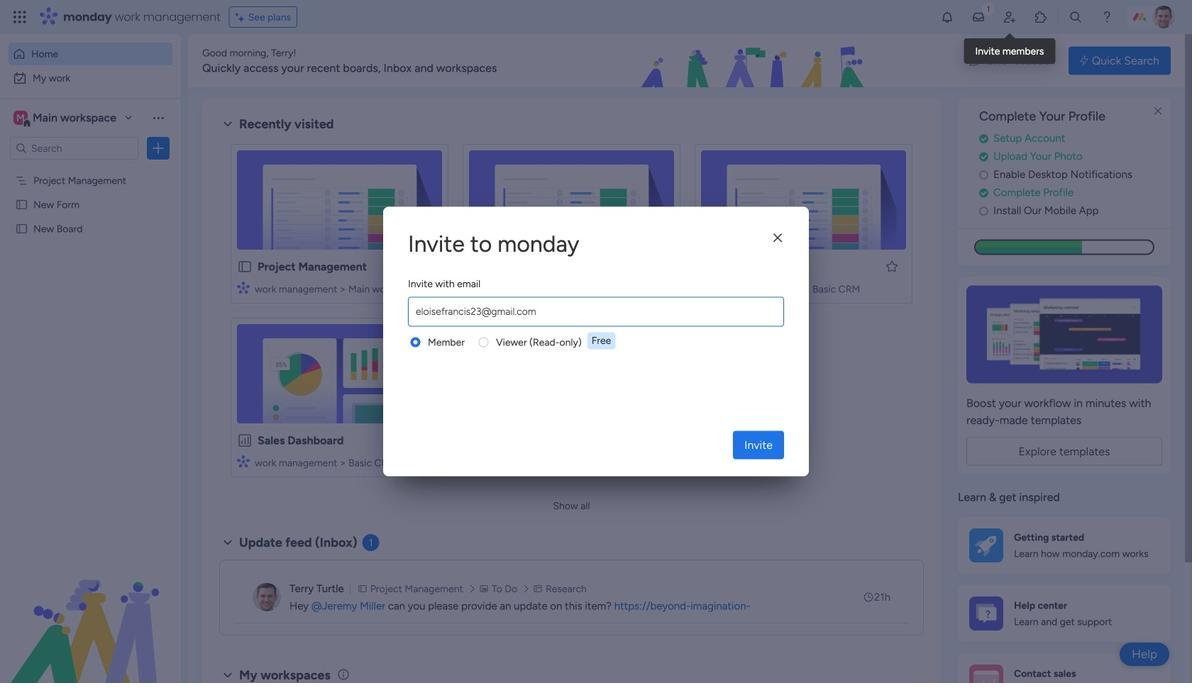Task type: describe. For each thing, give the bounding box(es) containing it.
2 vertical spatial option
[[0, 168, 181, 171]]

1 vertical spatial terry turtle image
[[253, 583, 281, 612]]

v2 user feedback image
[[970, 53, 980, 69]]

getting started element
[[958, 517, 1171, 574]]

add to favorites image
[[885, 259, 899, 274]]

close update feed (inbox) image
[[219, 534, 236, 551]]

2 circle o image from the top
[[979, 206, 989, 216]]

notifications image
[[940, 10, 955, 24]]

select product image
[[13, 10, 27, 24]]

1 vertical spatial option
[[9, 67, 172, 89]]

close image
[[774, 233, 782, 243]]

0 vertical spatial option
[[9, 43, 172, 65]]

1 circle o image from the top
[[979, 169, 989, 180]]

help center element
[[958, 585, 1171, 642]]

1 check circle image from the top
[[979, 133, 989, 144]]

1 image
[[982, 1, 995, 17]]

1 vertical spatial lottie animation element
[[0, 540, 181, 683]]

v2 bolt switch image
[[1080, 53, 1089, 68]]

0 vertical spatial lottie animation image
[[557, 34, 955, 88]]

see plans image
[[235, 9, 248, 25]]

invite members image
[[1003, 10, 1017, 24]]



Task type: vqa. For each thing, say whether or not it's contained in the screenshot.
second component icon from the right
yes



Task type: locate. For each thing, give the bounding box(es) containing it.
list box
[[0, 166, 181, 433]]

workspace selection element
[[13, 109, 119, 128]]

search everything image
[[1069, 10, 1083, 24]]

0 vertical spatial circle o image
[[979, 169, 989, 180]]

check circle image
[[979, 133, 989, 144], [979, 188, 989, 198]]

0 vertical spatial public board image
[[15, 198, 28, 211]]

update feed image
[[972, 10, 986, 24]]

Search in workspace field
[[30, 140, 119, 156]]

1 vertical spatial public board image
[[237, 259, 253, 275]]

1 horizontal spatial public board image
[[237, 259, 253, 275]]

1 vertical spatial check circle image
[[979, 188, 989, 198]]

contact sales element
[[958, 653, 1171, 683]]

templates image image
[[971, 286, 1158, 383]]

monday marketplace image
[[1034, 10, 1048, 24]]

0 vertical spatial terry turtle image
[[1153, 6, 1175, 28]]

lottie animation element
[[557, 34, 955, 88], [0, 540, 181, 683]]

lottie animation image
[[557, 34, 955, 88], [0, 540, 181, 683]]

0 horizontal spatial public board image
[[15, 198, 28, 211]]

2 check circle image from the top
[[979, 188, 989, 198]]

0 vertical spatial lottie animation element
[[557, 34, 955, 88]]

check circle image down check circle image
[[979, 188, 989, 198]]

1 horizontal spatial terry turtle image
[[1153, 6, 1175, 28]]

1 horizontal spatial lottie animation element
[[557, 34, 955, 88]]

check circle image up check circle image
[[979, 133, 989, 144]]

public dashboard image
[[237, 433, 253, 449]]

component image
[[237, 281, 250, 294], [469, 281, 482, 294], [237, 455, 250, 468]]

1 element
[[362, 534, 379, 551]]

terry turtle image
[[1153, 6, 1175, 28], [253, 583, 281, 612]]

option
[[9, 43, 172, 65], [9, 67, 172, 89], [0, 168, 181, 171]]

0 horizontal spatial terry turtle image
[[253, 583, 281, 612]]

quick search results list box
[[219, 133, 924, 495]]

workspace image
[[13, 110, 28, 126]]

1 vertical spatial lottie animation image
[[0, 540, 181, 683]]

check circle image
[[979, 151, 989, 162]]

public board image
[[15, 198, 28, 211], [237, 259, 253, 275]]

help image
[[1100, 10, 1114, 24]]

1 vertical spatial circle o image
[[979, 206, 989, 216]]

close recently visited image
[[219, 116, 236, 133]]

0 horizontal spatial lottie animation element
[[0, 540, 181, 683]]

0 vertical spatial check circle image
[[979, 133, 989, 144]]

Enter one or more email addresses text field
[[412, 298, 781, 326]]

public board image
[[15, 222, 28, 236]]

0 horizontal spatial lottie animation image
[[0, 540, 181, 683]]

dapulse x slim image
[[1150, 103, 1167, 120]]

close my workspaces image
[[219, 667, 236, 683]]

circle o image
[[979, 169, 989, 180], [979, 206, 989, 216]]

1 horizontal spatial lottie animation image
[[557, 34, 955, 88]]



